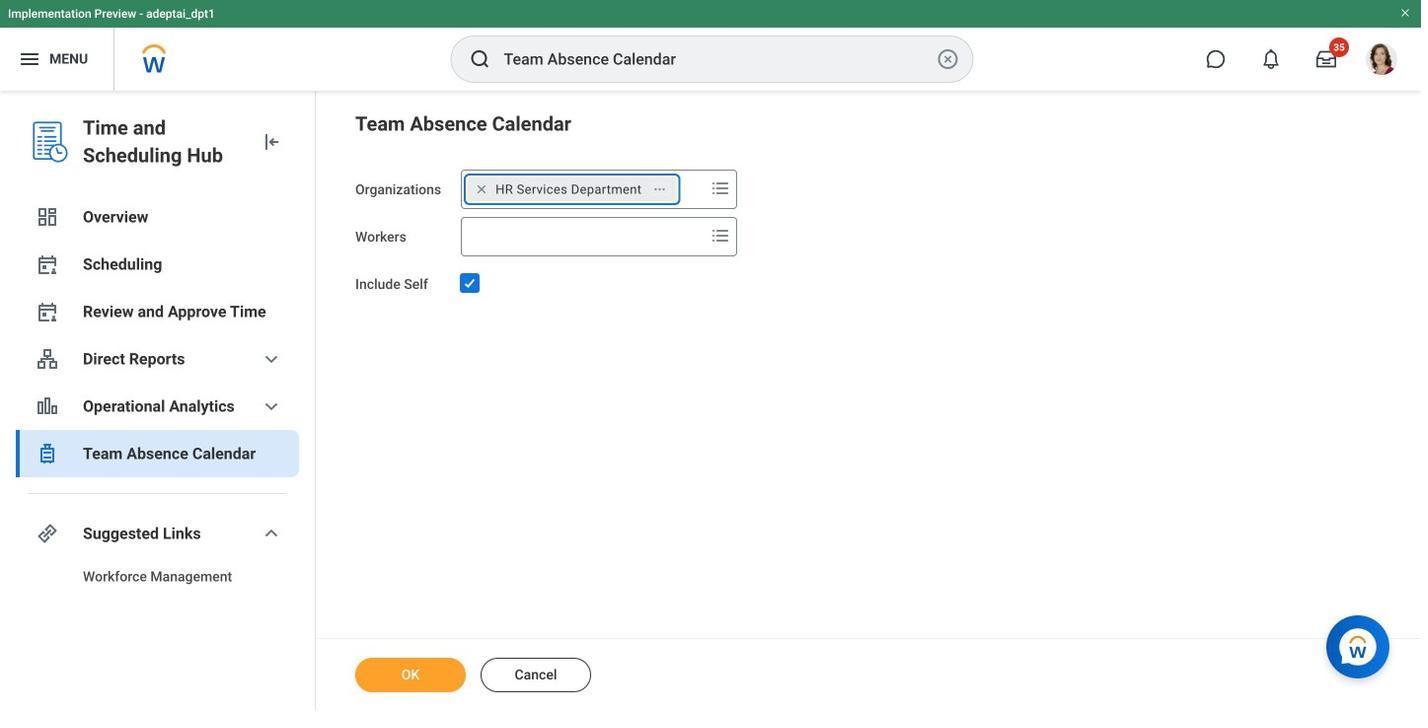 Task type: locate. For each thing, give the bounding box(es) containing it.
transformation import image
[[260, 130, 283, 154]]

calendar user solid image
[[36, 253, 59, 276], [36, 300, 59, 324]]

2 calendar user solid image from the top
[[36, 300, 59, 324]]

calendar user solid image down dashboard image
[[36, 253, 59, 276]]

chart image
[[36, 395, 59, 418]]

view team image
[[36, 347, 59, 371]]

0 vertical spatial calendar user solid image
[[36, 253, 59, 276]]

search image
[[468, 47, 492, 71]]

link image
[[36, 522, 59, 546]]

profile logan mcneil image
[[1366, 43, 1397, 79]]

dashboard image
[[36, 205, 59, 229]]

prompts image
[[709, 177, 732, 200]]

calendar user solid image up view team icon
[[36, 300, 59, 324]]

banner
[[0, 0, 1421, 91]]

1 vertical spatial calendar user solid image
[[36, 300, 59, 324]]

x circle image
[[936, 47, 960, 71]]

prompts image
[[709, 224, 732, 248]]

navigation pane region
[[0, 91, 316, 711]]

close environment banner image
[[1399, 7, 1411, 19]]



Task type: describe. For each thing, give the bounding box(es) containing it.
hr services department, press delete to clear value. option
[[468, 178, 676, 201]]

check small image
[[458, 271, 482, 295]]

Search field
[[462, 219, 705, 255]]

task timeoff image
[[36, 442, 59, 466]]

justify image
[[18, 47, 41, 71]]

1 calendar user solid image from the top
[[36, 253, 59, 276]]

hr services department element
[[496, 181, 642, 198]]

notifications large image
[[1261, 49, 1281, 69]]

Search Workday  search field
[[504, 37, 932, 81]]

x small image
[[472, 180, 492, 199]]

time and scheduling hub element
[[83, 114, 244, 170]]

related actions image
[[653, 182, 666, 196]]

chevron down small image
[[260, 522, 283, 546]]

inbox large image
[[1316, 49, 1336, 69]]



Task type: vqa. For each thing, say whether or not it's contained in the screenshot.
HR Services Department, press delete to clear value. option
yes



